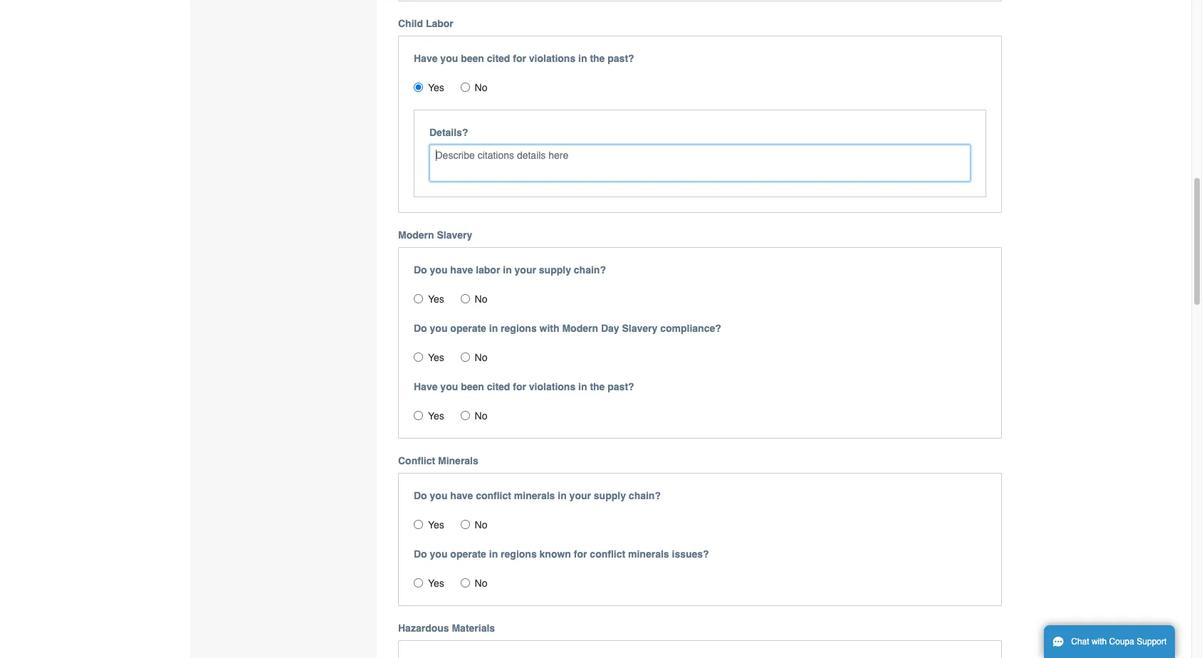 Task type: vqa. For each thing, say whether or not it's contained in the screenshot.
the bottom been
yes



Task type: locate. For each thing, give the bounding box(es) containing it.
conflict down minerals
[[476, 490, 511, 501]]

regions left known
[[501, 548, 537, 560]]

have for labor
[[450, 264, 473, 276]]

0 vertical spatial the
[[590, 53, 605, 64]]

do you have conflict minerals in your supply chain?
[[414, 490, 661, 501]]

regions for known
[[501, 548, 537, 560]]

operate for conflict
[[450, 548, 486, 560]]

0 vertical spatial chain?
[[574, 264, 606, 276]]

with left day
[[540, 323, 560, 334]]

0 vertical spatial have
[[414, 53, 438, 64]]

conflict minerals
[[398, 455, 479, 466]]

1 vertical spatial the
[[590, 381, 605, 392]]

slavery up do you have labor in your supply chain? on the top
[[437, 229, 473, 241]]

1 vertical spatial operate
[[450, 548, 486, 560]]

with right chat
[[1092, 637, 1107, 647]]

2 regions from the top
[[501, 548, 537, 560]]

None radio
[[414, 82, 423, 92], [414, 294, 423, 303], [461, 352, 470, 362], [414, 411, 423, 420], [414, 520, 423, 529], [461, 520, 470, 529], [414, 82, 423, 92], [414, 294, 423, 303], [461, 352, 470, 362], [414, 411, 423, 420], [414, 520, 423, 529], [461, 520, 470, 529]]

1 have from the top
[[450, 264, 473, 276]]

0 vertical spatial regions
[[501, 323, 537, 334]]

2 have you been cited for violations in the past? from the top
[[414, 381, 634, 392]]

0 vertical spatial for
[[513, 53, 526, 64]]

conflict
[[398, 455, 435, 466]]

0 vertical spatial supply
[[539, 264, 571, 276]]

0 horizontal spatial with
[[540, 323, 560, 334]]

your
[[515, 264, 536, 276], [570, 490, 591, 501]]

1 horizontal spatial with
[[1092, 637, 1107, 647]]

been
[[461, 53, 484, 64], [461, 381, 484, 392]]

2 do from the top
[[414, 323, 427, 334]]

modern
[[398, 229, 434, 241], [562, 323, 598, 334]]

0 horizontal spatial slavery
[[437, 229, 473, 241]]

2 have from the top
[[450, 490, 473, 501]]

0 vertical spatial been
[[461, 53, 484, 64]]

0 vertical spatial have you been cited for violations in the past?
[[414, 53, 634, 64]]

chain?
[[574, 264, 606, 276], [629, 490, 661, 501]]

1 vertical spatial your
[[570, 490, 591, 501]]

0 vertical spatial past?
[[608, 53, 634, 64]]

1 horizontal spatial chain?
[[629, 490, 661, 501]]

day
[[601, 323, 619, 334]]

slavery right day
[[622, 323, 658, 334]]

no
[[475, 82, 488, 93], [475, 293, 488, 305], [475, 352, 488, 363], [475, 410, 488, 422], [475, 519, 488, 531], [475, 578, 488, 589]]

have left labor
[[450, 264, 473, 276]]

have
[[450, 264, 473, 276], [450, 490, 473, 501]]

4 do from the top
[[414, 548, 427, 560]]

1 regions from the top
[[501, 323, 537, 334]]

1 do from the top
[[414, 264, 427, 276]]

1 have from the top
[[414, 53, 438, 64]]

conflict
[[476, 490, 511, 501], [590, 548, 626, 560]]

do for do you have conflict minerals in your supply chain?
[[414, 490, 427, 501]]

minerals left issues?
[[628, 548, 669, 560]]

0 vertical spatial cited
[[487, 53, 510, 64]]

0 horizontal spatial chain?
[[574, 264, 606, 276]]

minerals
[[438, 455, 479, 466]]

1 past? from the top
[[608, 53, 634, 64]]

support
[[1137, 637, 1167, 647]]

0 horizontal spatial minerals
[[514, 490, 555, 501]]

0 horizontal spatial supply
[[539, 264, 571, 276]]

do for do you have labor in your supply chain?
[[414, 264, 427, 276]]

regions down do you have labor in your supply chain? on the top
[[501, 323, 537, 334]]

2 operate from the top
[[450, 548, 486, 560]]

0 vertical spatial slavery
[[437, 229, 473, 241]]

you
[[441, 53, 458, 64], [430, 264, 448, 276], [430, 323, 448, 334], [441, 381, 458, 392], [430, 490, 448, 501], [430, 548, 448, 560]]

materials
[[452, 622, 495, 634]]

supply
[[539, 264, 571, 276], [594, 490, 626, 501]]

do you operate in regions with modern day slavery compliance?
[[414, 323, 721, 334]]

minerals up known
[[514, 490, 555, 501]]

have down minerals
[[450, 490, 473, 501]]

yes
[[428, 82, 444, 93], [428, 293, 444, 305], [428, 352, 444, 363], [428, 410, 444, 422], [428, 519, 444, 531], [428, 578, 444, 589]]

0 horizontal spatial conflict
[[476, 490, 511, 501]]

1 vertical spatial regions
[[501, 548, 537, 560]]

0 horizontal spatial your
[[515, 264, 536, 276]]

2 cited from the top
[[487, 381, 510, 392]]

3 do from the top
[[414, 490, 427, 501]]

1 vertical spatial conflict
[[590, 548, 626, 560]]

violations
[[529, 53, 576, 64], [529, 381, 576, 392]]

in
[[578, 53, 587, 64], [503, 264, 512, 276], [489, 323, 498, 334], [578, 381, 587, 392], [558, 490, 567, 501], [489, 548, 498, 560]]

1 vertical spatial violations
[[529, 381, 576, 392]]

issues?
[[672, 548, 709, 560]]

do
[[414, 264, 427, 276], [414, 323, 427, 334], [414, 490, 427, 501], [414, 548, 427, 560]]

1 vertical spatial with
[[1092, 637, 1107, 647]]

1 horizontal spatial slavery
[[622, 323, 658, 334]]

past?
[[608, 53, 634, 64], [608, 381, 634, 392]]

child labor
[[398, 18, 454, 29]]

1 vertical spatial cited
[[487, 381, 510, 392]]

your up do you operate in regions known for conflict minerals issues?
[[570, 490, 591, 501]]

slavery
[[437, 229, 473, 241], [622, 323, 658, 334]]

3 yes from the top
[[428, 352, 444, 363]]

have
[[414, 53, 438, 64], [414, 381, 438, 392]]

2 past? from the top
[[608, 381, 634, 392]]

for
[[513, 53, 526, 64], [513, 381, 526, 392], [574, 548, 587, 560]]

your right labor
[[515, 264, 536, 276]]

1 horizontal spatial supply
[[594, 490, 626, 501]]

None radio
[[461, 82, 470, 92], [461, 294, 470, 303], [414, 352, 423, 362], [461, 411, 470, 420], [414, 578, 423, 588], [461, 578, 470, 588], [461, 82, 470, 92], [461, 294, 470, 303], [414, 352, 423, 362], [461, 411, 470, 420], [414, 578, 423, 588], [461, 578, 470, 588]]

conflict right known
[[590, 548, 626, 560]]

1 vertical spatial chain?
[[629, 490, 661, 501]]

1 vertical spatial have you been cited for violations in the past?
[[414, 381, 634, 392]]

1 cited from the top
[[487, 53, 510, 64]]

1 vertical spatial been
[[461, 381, 484, 392]]

operate
[[450, 323, 486, 334], [450, 548, 486, 560]]

0 vertical spatial your
[[515, 264, 536, 276]]

hazardous
[[398, 622, 449, 634]]

0 vertical spatial operate
[[450, 323, 486, 334]]

1 vertical spatial past?
[[608, 381, 634, 392]]

0 vertical spatial modern
[[398, 229, 434, 241]]

5 yes from the top
[[428, 519, 444, 531]]

the
[[590, 53, 605, 64], [590, 381, 605, 392]]

1 horizontal spatial minerals
[[628, 548, 669, 560]]

child
[[398, 18, 423, 29]]

6 no from the top
[[475, 578, 488, 589]]

have you been cited for violations in the past?
[[414, 53, 634, 64], [414, 381, 634, 392]]

regions
[[501, 323, 537, 334], [501, 548, 537, 560]]

with
[[540, 323, 560, 334], [1092, 637, 1107, 647]]

cited
[[487, 53, 510, 64], [487, 381, 510, 392]]

1 vertical spatial have
[[450, 490, 473, 501]]

minerals
[[514, 490, 555, 501], [628, 548, 669, 560]]

labor
[[476, 264, 500, 276]]

1 the from the top
[[590, 53, 605, 64]]

1 horizontal spatial modern
[[562, 323, 598, 334]]

do you have labor in your supply chain?
[[414, 264, 606, 276]]

2 the from the top
[[590, 381, 605, 392]]

1 vertical spatial slavery
[[622, 323, 658, 334]]

0 vertical spatial violations
[[529, 53, 576, 64]]

1 vertical spatial have
[[414, 381, 438, 392]]

0 vertical spatial have
[[450, 264, 473, 276]]

1 operate from the top
[[450, 323, 486, 334]]



Task type: describe. For each thing, give the bounding box(es) containing it.
chat with coupa support
[[1072, 637, 1167, 647]]

4 yes from the top
[[428, 410, 444, 422]]

1 yes from the top
[[428, 82, 444, 93]]

1 vertical spatial for
[[513, 381, 526, 392]]

1 been from the top
[[461, 53, 484, 64]]

1 vertical spatial supply
[[594, 490, 626, 501]]

compliance?
[[661, 323, 721, 334]]

2 been from the top
[[461, 381, 484, 392]]

with inside button
[[1092, 637, 1107, 647]]

1 horizontal spatial your
[[570, 490, 591, 501]]

5 no from the top
[[475, 519, 488, 531]]

0 vertical spatial minerals
[[514, 490, 555, 501]]

details?
[[430, 127, 468, 138]]

1 vertical spatial modern
[[562, 323, 598, 334]]

2 yes from the top
[[428, 293, 444, 305]]

chat with coupa support button
[[1044, 625, 1176, 658]]

do for do you operate in regions known for conflict minerals issues?
[[414, 548, 427, 560]]

2 have from the top
[[414, 381, 438, 392]]

0 horizontal spatial modern
[[398, 229, 434, 241]]

regions for with
[[501, 323, 537, 334]]

coupa
[[1110, 637, 1135, 647]]

6 yes from the top
[[428, 578, 444, 589]]

1 violations from the top
[[529, 53, 576, 64]]

0 vertical spatial with
[[540, 323, 560, 334]]

4 no from the top
[[475, 410, 488, 422]]

2 violations from the top
[[529, 381, 576, 392]]

3 no from the top
[[475, 352, 488, 363]]

labor
[[426, 18, 454, 29]]

do you operate in regions known for conflict minerals issues?
[[414, 548, 709, 560]]

modern slavery
[[398, 229, 473, 241]]

1 have you been cited for violations in the past? from the top
[[414, 53, 634, 64]]

known
[[540, 548, 571, 560]]

1 no from the top
[[475, 82, 488, 93]]

2 vertical spatial for
[[574, 548, 587, 560]]

2 no from the top
[[475, 293, 488, 305]]

1 horizontal spatial conflict
[[590, 548, 626, 560]]

do for do you operate in regions with modern day slavery compliance?
[[414, 323, 427, 334]]

1 vertical spatial minerals
[[628, 548, 669, 560]]

have for conflict
[[450, 490, 473, 501]]

Details? text field
[[430, 144, 971, 181]]

hazardous materials
[[398, 622, 495, 634]]

chat
[[1072, 637, 1090, 647]]

operate for labor
[[450, 323, 486, 334]]

0 vertical spatial conflict
[[476, 490, 511, 501]]



